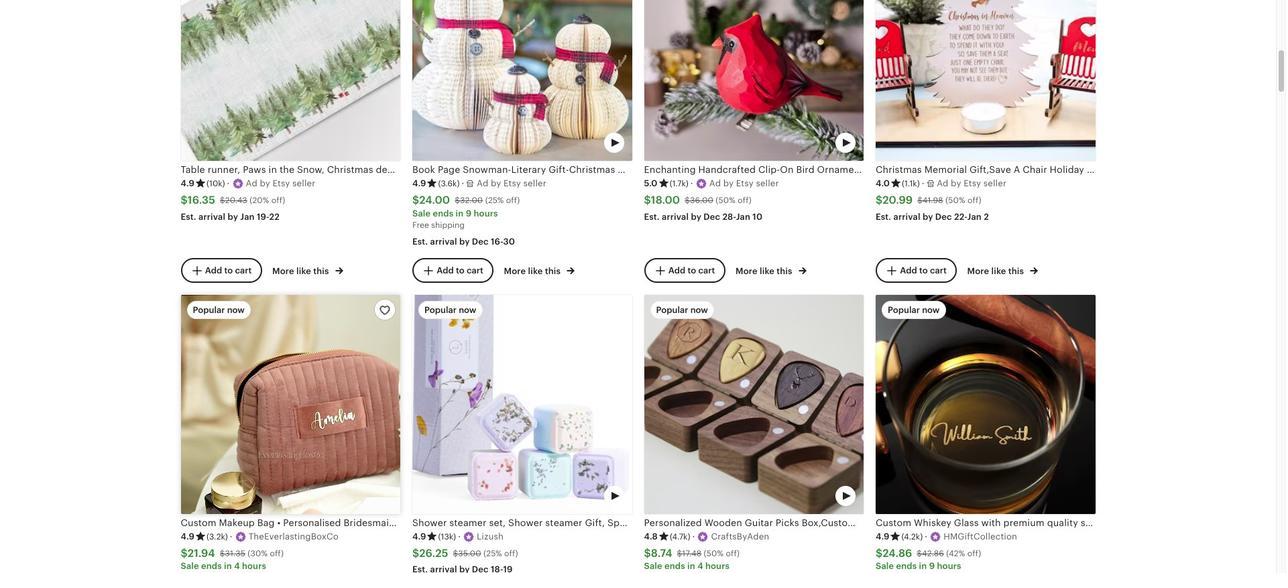 Task type: vqa. For each thing, say whether or not it's contained in the screenshot.
results,
no



Task type: describe. For each thing, give the bounding box(es) containing it.
32.00
[[460, 196, 483, 205]]

dec for 18.00
[[704, 212, 720, 222]]

(1.7k)
[[670, 179, 689, 188]]

to for 18.00
[[688, 265, 696, 275]]

$ down 4.8
[[644, 547, 651, 560]]

off) for 18.00
[[738, 196, 752, 205]]

christmas memorial gift,save a chair holiday decor,sympathy gifts,loss of a loved one,christmas in heaven table display,custom save a chair image
[[876, 0, 1096, 161]]

$ down (1.1k)
[[918, 196, 923, 205]]

product video element for 18.00
[[644, 0, 864, 161]]

shower steamer set, shower steamer gift, spa gift, mothers day gift set, bath gift set, shower gift for mom,  mothers day gift image
[[412, 295, 632, 515]]

4 popular from the left
[[888, 305, 920, 315]]

this for 18.00
[[777, 266, 793, 276]]

shipping
[[431, 220, 465, 230]]

more for 24.00
[[504, 266, 526, 276]]

4.9 for 24.00
[[412, 178, 426, 188]]

hours for 24.86
[[937, 562, 962, 572]]

$ inside $ 26.25 $ 35.00 (25% off)
[[453, 549, 458, 558]]

ends for 21.94
[[201, 562, 222, 572]]

(20%
[[250, 196, 269, 205]]

hours for 8.74
[[706, 562, 730, 572]]

(4.7k)
[[670, 532, 690, 542]]

more like this for 16.35
[[272, 266, 331, 276]]

$ 24.00 $ 32.00 (25% off) sale ends in 9 hours free shipping
[[412, 194, 520, 230]]

18.00
[[651, 194, 680, 207]]

$ left 20.43
[[181, 194, 188, 207]]

41.98
[[923, 196, 943, 205]]

4.9 for 24.86
[[876, 532, 890, 542]]

in for 24.86
[[919, 562, 927, 572]]

cart for 20.99
[[930, 265, 947, 275]]

· for 24.00
[[462, 178, 464, 188]]

like for 18.00
[[760, 266, 775, 276]]

$ down (4.2k) on the right bottom
[[917, 549, 922, 558]]

$ 26.25 $ 35.00 (25% off)
[[412, 547, 518, 560]]

more for 16.35
[[272, 266, 294, 276]]

by for 20.99
[[923, 212, 933, 222]]

$ left the 35.00
[[412, 547, 419, 560]]

(50% for 18.00
[[716, 196, 736, 205]]

(30%
[[248, 549, 268, 558]]

product video element for 26.25
[[412, 295, 632, 515]]

free
[[412, 220, 429, 230]]

product video element for 21.94
[[181, 295, 400, 515]]

· for 8.74
[[692, 532, 695, 542]]

add to cart for 16.35
[[205, 265, 252, 275]]

(25% for 24.00
[[485, 196, 504, 205]]

31.35
[[225, 549, 245, 558]]

est. arrival by dec 16-30
[[412, 237, 515, 247]]

arrival down shipping
[[430, 237, 457, 247]]

2 popular now from the left
[[425, 305, 477, 315]]

to for 24.00
[[456, 265, 465, 275]]

36.00
[[690, 196, 714, 205]]

· for 20.99
[[922, 178, 925, 188]]

3 popular now from the left
[[656, 305, 708, 315]]

arrival for 16.35
[[199, 212, 226, 222]]

$ down "(10k)"
[[220, 196, 225, 205]]

$ 18.00 $ 36.00 (50% off) est. arrival by dec 28-jan 10
[[644, 194, 763, 222]]

jan for 20.99
[[968, 212, 982, 222]]

product video element for 24.00
[[412, 0, 632, 161]]

$ 21.94 $ 31.35 (30% off) sale ends in 4 hours
[[181, 547, 284, 572]]

17.48
[[682, 549, 702, 558]]

$ down (3.6k)
[[455, 196, 460, 205]]

more for 18.00
[[736, 266, 758, 276]]

more for 20.99
[[967, 266, 989, 276]]

· for 24.86
[[925, 532, 928, 542]]

by down shipping
[[459, 237, 470, 247]]

8.74
[[651, 547, 672, 560]]

2 now from the left
[[459, 305, 477, 315]]

4.8
[[644, 532, 658, 542]]

more like this for 24.00
[[504, 266, 563, 276]]

est. for 16.35
[[181, 212, 196, 222]]

2
[[984, 212, 989, 222]]

$ left 31.35 on the bottom left
[[181, 547, 188, 560]]

0 horizontal spatial dec
[[472, 237, 489, 247]]

ends for 24.86
[[896, 562, 917, 572]]

sale for 24.00
[[412, 208, 431, 218]]

2 popular from the left
[[425, 305, 457, 315]]

35.00
[[458, 549, 481, 558]]

9 for 24.86
[[929, 562, 935, 572]]

add for 16.35
[[205, 265, 222, 275]]

· for 16.35
[[227, 178, 230, 188]]

by for 18.00
[[691, 212, 702, 222]]

est. for 18.00
[[644, 212, 660, 222]]

(13k)
[[438, 532, 456, 542]]

24.86
[[883, 547, 912, 560]]

20.99
[[883, 194, 913, 207]]

sale for 8.74
[[644, 562, 662, 572]]

arrival for 20.99
[[894, 212, 921, 222]]

jan for 18.00
[[736, 212, 751, 222]]

(3.6k)
[[438, 179, 460, 188]]

add for 18.00
[[668, 265, 686, 275]]

dec for 20.99
[[936, 212, 952, 222]]

(4.2k)
[[902, 532, 923, 542]]

product video element for 8.74
[[644, 295, 864, 515]]

off) for 16.35
[[271, 196, 285, 205]]

26.25
[[419, 547, 448, 560]]

to for 16.35
[[224, 265, 233, 275]]

off) for 24.86
[[968, 549, 981, 558]]

add to cart for 20.99
[[900, 265, 947, 275]]

2 more like this link from the left
[[504, 263, 575, 278]]

add to cart button for 18.00
[[644, 258, 725, 283]]

ends for 8.74
[[665, 562, 685, 572]]



Task type: locate. For each thing, give the bounding box(es) containing it.
(50% inside $ 8.74 $ 17.48 (50% off) sale ends in 4 hours
[[704, 549, 724, 558]]

add to cart button down $ 16.35 $ 20.43 (20% off) est. arrival by jan 19-22
[[181, 258, 262, 283]]

off) inside $ 21.94 $ 31.35 (30% off) sale ends in 4 hours
[[270, 549, 284, 558]]

sale for 21.94
[[181, 562, 199, 572]]

off) right 32.00
[[506, 196, 520, 205]]

sale
[[412, 208, 431, 218], [181, 562, 199, 572], [644, 562, 662, 572], [876, 562, 894, 572]]

off) right 17.48
[[726, 549, 740, 558]]

3 more like this from the left
[[736, 266, 795, 276]]

in down 42.86
[[919, 562, 927, 572]]

0 horizontal spatial 9
[[466, 208, 472, 218]]

$ down (1.7k)
[[685, 196, 690, 205]]

est.
[[181, 212, 196, 222], [644, 212, 660, 222], [876, 212, 892, 222], [412, 237, 428, 247]]

in down 31.35 on the bottom left
[[224, 562, 232, 572]]

add to cart for 18.00
[[668, 265, 715, 275]]

$ down 5.0
[[644, 194, 651, 207]]

in down 17.48
[[688, 562, 695, 572]]

1 cart from the left
[[235, 265, 252, 275]]

· right (1.7k)
[[691, 178, 693, 188]]

ends inside the $ 24.86 $ 42.86 (42% off) sale ends in 9 hours
[[896, 562, 917, 572]]

arrival down 16.35
[[199, 212, 226, 222]]

· for 21.94
[[230, 532, 233, 542]]

hours for 21.94
[[242, 562, 266, 572]]

to for 20.99
[[919, 265, 928, 275]]

off) inside $ 20.99 $ 41.98 (50% off) est. arrival by dec 22-jan 2
[[968, 196, 982, 205]]

off) right 41.98
[[968, 196, 982, 205]]

to down est. arrival by dec 16-30
[[456, 265, 465, 275]]

more like this link for 18.00
[[736, 263, 807, 278]]

1 like from the left
[[296, 266, 311, 276]]

more down the 10
[[736, 266, 758, 276]]

jan inside $ 20.99 $ 41.98 (50% off) est. arrival by dec 22-jan 2
[[968, 212, 982, 222]]

1 more like this from the left
[[272, 266, 331, 276]]

jan
[[240, 212, 255, 222], [736, 212, 751, 222], [968, 212, 982, 222]]

off) right 36.00 at right
[[738, 196, 752, 205]]

3 to from the left
[[688, 265, 696, 275]]

more like this down 2
[[967, 266, 1026, 276]]

30
[[503, 237, 515, 247]]

1 now from the left
[[227, 305, 245, 315]]

arrival inside $ 20.99 $ 41.98 (50% off) est. arrival by dec 22-jan 2
[[894, 212, 921, 222]]

1 popular from the left
[[193, 305, 225, 315]]

cart down $ 16.35 $ 20.43 (20% off) est. arrival by jan 19-22
[[235, 265, 252, 275]]

· right (3.6k)
[[462, 178, 464, 188]]

dec inside $ 20.99 $ 41.98 (50% off) est. arrival by dec 22-jan 2
[[936, 212, 952, 222]]

(25%
[[485, 196, 504, 205], [484, 549, 502, 558]]

1 vertical spatial (25%
[[484, 549, 502, 558]]

1 4 from the left
[[234, 562, 240, 572]]

more like this link for 20.99
[[967, 263, 1039, 278]]

popular
[[193, 305, 225, 315], [425, 305, 457, 315], [656, 305, 688, 315], [888, 305, 920, 315]]

in for 21.94
[[224, 562, 232, 572]]

4.9 up 21.94
[[181, 532, 194, 542]]

jan left 2
[[968, 212, 982, 222]]

4 more like this from the left
[[967, 266, 1026, 276]]

2 add from the left
[[437, 265, 454, 275]]

24.00
[[419, 194, 450, 207]]

sale inside $ 24.00 $ 32.00 (25% off) sale ends in 9 hours free shipping
[[412, 208, 431, 218]]

2 to from the left
[[456, 265, 465, 275]]

this
[[313, 266, 329, 276], [545, 266, 561, 276], [777, 266, 793, 276], [1009, 266, 1024, 276]]

like for 20.99
[[992, 266, 1006, 276]]

2 cart from the left
[[467, 265, 483, 275]]

(50% inside $ 20.99 $ 41.98 (50% off) est. arrival by dec 22-jan 2
[[946, 196, 966, 205]]

product video element
[[412, 0, 632, 161], [644, 0, 864, 161], [181, 295, 400, 515], [412, 295, 632, 515], [644, 295, 864, 515]]

9 inside $ 24.00 $ 32.00 (25% off) sale ends in 9 hours free shipping
[[466, 208, 472, 218]]

9
[[466, 208, 472, 218], [929, 562, 935, 572]]

2 like from the left
[[528, 266, 543, 276]]

off) inside the $ 24.86 $ 42.86 (42% off) sale ends in 9 hours
[[968, 549, 981, 558]]

this for 20.99
[[1009, 266, 1024, 276]]

4.0
[[876, 178, 890, 188]]

jan inside $ 16.35 $ 20.43 (20% off) est. arrival by jan 19-22
[[240, 212, 255, 222]]

· right (4.7k)
[[692, 532, 695, 542]]

4 inside $ 8.74 $ 17.48 (50% off) sale ends in 4 hours
[[698, 562, 703, 572]]

more like this down the 10
[[736, 266, 795, 276]]

4.9
[[181, 178, 194, 188], [412, 178, 426, 188], [181, 532, 194, 542], [412, 532, 426, 542], [876, 532, 890, 542]]

hours inside the $ 24.86 $ 42.86 (42% off) sale ends in 9 hours
[[937, 562, 962, 572]]

off) inside $ 16.35 $ 20.43 (20% off) est. arrival by jan 19-22
[[271, 196, 285, 205]]

arrival inside $ 18.00 $ 36.00 (50% off) est. arrival by dec 28-jan 10
[[662, 212, 689, 222]]

in
[[456, 208, 464, 218], [224, 562, 232, 572], [688, 562, 695, 572], [919, 562, 927, 572]]

off) inside $ 26.25 $ 35.00 (25% off)
[[504, 549, 518, 558]]

by
[[228, 212, 238, 222], [691, 212, 702, 222], [923, 212, 933, 222], [459, 237, 470, 247]]

dec left 22-
[[936, 212, 952, 222]]

4 for 8.74
[[698, 562, 703, 572]]

add to cart down est. arrival by dec 16-30
[[437, 265, 483, 275]]

4 cart from the left
[[930, 265, 947, 275]]

2 horizontal spatial jan
[[968, 212, 982, 222]]

2 4 from the left
[[698, 562, 703, 572]]

est. down 16.35
[[181, 212, 196, 222]]

1 popular now from the left
[[193, 305, 245, 315]]

· for 18.00
[[691, 178, 693, 188]]

off) for 24.00
[[506, 196, 520, 205]]

est. for 20.99
[[876, 212, 892, 222]]

by inside $ 18.00 $ 36.00 (50% off) est. arrival by dec 28-jan 10
[[691, 212, 702, 222]]

hours inside $ 21.94 $ 31.35 (30% off) sale ends in 4 hours
[[242, 562, 266, 572]]

(25% right 32.00
[[485, 196, 504, 205]]

hours for 24.00
[[474, 208, 498, 218]]

1 add to cart button from the left
[[181, 258, 262, 283]]

est. down 18.00
[[644, 212, 660, 222]]

4.9 up 24.00
[[412, 178, 426, 188]]

off) inside $ 8.74 $ 17.48 (50% off) sale ends in 4 hours
[[726, 549, 740, 558]]

off) right (30%
[[270, 549, 284, 558]]

add
[[205, 265, 222, 275], [437, 265, 454, 275], [668, 265, 686, 275], [900, 265, 917, 275]]

4 this from the left
[[1009, 266, 1024, 276]]

4 more like this link from the left
[[967, 263, 1039, 278]]

more like this for 18.00
[[736, 266, 795, 276]]

more down 2
[[967, 266, 989, 276]]

jan inside $ 18.00 $ 36.00 (50% off) est. arrival by dec 28-jan 10
[[736, 212, 751, 222]]

by for 16.35
[[228, 212, 238, 222]]

sale up free
[[412, 208, 431, 218]]

more like this down 30
[[504, 266, 563, 276]]

jan left the 10
[[736, 212, 751, 222]]

custom whiskey glass with premium quality side and bottom engraving for any special occasion. image
[[876, 295, 1096, 515]]

(50% inside $ 18.00 $ 36.00 (50% off) est. arrival by dec 28-jan 10
[[716, 196, 736, 205]]

2 more like this from the left
[[504, 266, 563, 276]]

1 add to cart from the left
[[205, 265, 252, 275]]

3 add from the left
[[668, 265, 686, 275]]

to down $ 16.35 $ 20.43 (20% off) est. arrival by jan 19-22
[[224, 265, 233, 275]]

in inside $ 8.74 $ 17.48 (50% off) sale ends in 4 hours
[[688, 562, 695, 572]]

1 horizontal spatial dec
[[704, 212, 720, 222]]

3 more like this link from the left
[[736, 263, 807, 278]]

4 now from the left
[[922, 305, 940, 315]]

ends down 21.94
[[201, 562, 222, 572]]

4.9 for 16.35
[[181, 178, 194, 188]]

22
[[269, 212, 280, 222]]

$ left 42.86
[[876, 547, 883, 560]]

hours inside $ 8.74 $ 17.48 (50% off) sale ends in 4 hours
[[706, 562, 730, 572]]

· for 26.25
[[458, 532, 461, 542]]

by down 36.00 at right
[[691, 212, 702, 222]]

est. inside $ 18.00 $ 36.00 (50% off) est. arrival by dec 28-jan 10
[[644, 212, 660, 222]]

more like this down 22
[[272, 266, 331, 276]]

off) right the 35.00
[[504, 549, 518, 558]]

in inside $ 24.00 $ 32.00 (25% off) sale ends in 9 hours free shipping
[[456, 208, 464, 218]]

in up shipping
[[456, 208, 464, 218]]

1 jan from the left
[[240, 212, 255, 222]]

est. inside $ 16.35 $ 20.43 (20% off) est. arrival by jan 19-22
[[181, 212, 196, 222]]

by down 20.43
[[228, 212, 238, 222]]

sale down 8.74
[[644, 562, 662, 572]]

(50%
[[716, 196, 736, 205], [946, 196, 966, 205], [704, 549, 724, 558]]

4 more from the left
[[967, 266, 989, 276]]

4
[[234, 562, 240, 572], [698, 562, 703, 572]]

2 add to cart from the left
[[437, 265, 483, 275]]

popular now
[[193, 305, 245, 315], [425, 305, 477, 315], [656, 305, 708, 315], [888, 305, 940, 315]]

ends for 24.00
[[433, 208, 454, 218]]

by inside $ 16.35 $ 20.43 (20% off) est. arrival by jan 19-22
[[228, 212, 238, 222]]

4 for 21.94
[[234, 562, 240, 572]]

by inside $ 20.99 $ 41.98 (50% off) est. arrival by dec 22-jan 2
[[923, 212, 933, 222]]

est. inside $ 20.99 $ 41.98 (50% off) est. arrival by dec 22-jan 2
[[876, 212, 892, 222]]

cart for 18.00
[[698, 265, 715, 275]]

0 horizontal spatial jan
[[240, 212, 255, 222]]

21.94
[[188, 547, 215, 560]]

$ down (4.7k)
[[677, 549, 682, 558]]

$ 16.35 $ 20.43 (20% off) est. arrival by jan 19-22
[[181, 194, 285, 222]]

in for 24.00
[[456, 208, 464, 218]]

16-
[[491, 237, 503, 247]]

arrival inside $ 16.35 $ 20.43 (20% off) est. arrival by jan 19-22
[[199, 212, 226, 222]]

add to cart button for 16.35
[[181, 258, 262, 283]]

off) up 22
[[271, 196, 285, 205]]

by down 41.98
[[923, 212, 933, 222]]

off) for 8.74
[[726, 549, 740, 558]]

· right (3.2k)
[[230, 532, 233, 542]]

28-
[[723, 212, 736, 222]]

arrival
[[199, 212, 226, 222], [662, 212, 689, 222], [894, 212, 921, 222], [430, 237, 457, 247]]

2 horizontal spatial dec
[[936, 212, 952, 222]]

this for 16.35
[[313, 266, 329, 276]]

dec left 16-
[[472, 237, 489, 247]]

sale inside $ 21.94 $ 31.35 (30% off) sale ends in 4 hours
[[181, 562, 199, 572]]

sale down the 24.86
[[876, 562, 894, 572]]

off) inside $ 18.00 $ 36.00 (50% off) est. arrival by dec 28-jan 10
[[738, 196, 752, 205]]

1 add from the left
[[205, 265, 222, 275]]

· right the (13k)
[[458, 532, 461, 542]]

cart down $ 20.99 $ 41.98 (50% off) est. arrival by dec 22-jan 2
[[930, 265, 947, 275]]

now
[[227, 305, 245, 315], [459, 305, 477, 315], [691, 305, 708, 315], [922, 305, 940, 315]]

(10k)
[[207, 179, 225, 188]]

(42%
[[947, 549, 965, 558]]

(25% inside $ 26.25 $ 35.00 (25% off)
[[484, 549, 502, 558]]

ends
[[433, 208, 454, 218], [201, 562, 222, 572], [665, 562, 685, 572], [896, 562, 917, 572]]

arrival for 18.00
[[662, 212, 689, 222]]

like for 16.35
[[296, 266, 311, 276]]

(50% right 17.48
[[704, 549, 724, 558]]

4 add from the left
[[900, 265, 917, 275]]

20.43
[[225, 196, 247, 205]]

$ down 4.0
[[876, 194, 883, 207]]

9 down 42.86
[[929, 562, 935, 572]]

3 cart from the left
[[698, 265, 715, 275]]

1 horizontal spatial jan
[[736, 212, 751, 222]]

4 add to cart from the left
[[900, 265, 947, 275]]

cart down $ 18.00 $ 36.00 (50% off) est. arrival by dec 28-jan 10
[[698, 265, 715, 275]]

add to cart button down $ 18.00 $ 36.00 (50% off) est. arrival by dec 28-jan 10
[[644, 258, 725, 283]]

$ down (3.2k)
[[220, 549, 225, 558]]

4.9 for 21.94
[[181, 532, 194, 542]]

off)
[[271, 196, 285, 205], [506, 196, 520, 205], [738, 196, 752, 205], [968, 196, 982, 205], [270, 549, 284, 558], [504, 549, 518, 558], [726, 549, 740, 558], [968, 549, 981, 558]]

(3.2k)
[[207, 532, 228, 542]]

3 like from the left
[[760, 266, 775, 276]]

book page snowman-literary gift-christmas decor-holiday decor-christmas gifts-eco-friendly-book exchange-winter decor-gifts under 30 image
[[412, 0, 632, 161]]

hours
[[474, 208, 498, 218], [242, 562, 266, 572], [706, 562, 730, 572], [937, 562, 962, 572]]

arrival down 20.99
[[894, 212, 921, 222]]

3 add to cart from the left
[[668, 265, 715, 275]]

more like this link down 30
[[504, 263, 575, 278]]

(25% right the 35.00
[[484, 549, 502, 558]]

(1.1k)
[[902, 179, 920, 188]]

3 jan from the left
[[968, 212, 982, 222]]

more like this for 20.99
[[967, 266, 1026, 276]]

dec left 28-
[[704, 212, 720, 222]]

5.0
[[644, 178, 658, 188]]

more
[[272, 266, 294, 276], [504, 266, 526, 276], [736, 266, 758, 276], [967, 266, 989, 276]]

2 jan from the left
[[736, 212, 751, 222]]

add for 24.00
[[437, 265, 454, 275]]

$ 24.86 $ 42.86 (42% off) sale ends in 9 hours
[[876, 547, 981, 572]]

add to cart down $ 20.99 $ 41.98 (50% off) est. arrival by dec 22-jan 2
[[900, 265, 947, 275]]

off) right the (42%
[[968, 549, 981, 558]]

more like this link down 2
[[967, 263, 1039, 278]]

more down 22
[[272, 266, 294, 276]]

est. down free
[[412, 237, 428, 247]]

ends inside $ 24.00 $ 32.00 (25% off) sale ends in 9 hours free shipping
[[433, 208, 454, 218]]

like
[[296, 266, 311, 276], [528, 266, 543, 276], [760, 266, 775, 276], [992, 266, 1006, 276]]

to down $ 18.00 $ 36.00 (50% off) est. arrival by dec 28-jan 10
[[688, 265, 696, 275]]

enchanting handcrafted clip-on bird ornaments for christmas trees – vibrant, artisanal, and unique holiday decorations image
[[644, 0, 864, 161]]

more like this
[[272, 266, 331, 276], [504, 266, 563, 276], [736, 266, 795, 276], [967, 266, 1026, 276]]

ends up shipping
[[433, 208, 454, 218]]

custom makeup bag • personalised bridesmaid gifts • wedding gift • travel toiletry bag • cosmetic bag • birthday gift • gift for her image
[[181, 295, 400, 515]]

ends down the 24.86
[[896, 562, 917, 572]]

1 vertical spatial 9
[[929, 562, 935, 572]]

personalized wooden guitar picks box,custom engraved guitar pick box storage,guitar plectrum organizer,music gift for guitarist musician image
[[644, 295, 864, 515]]

· right (4.2k) on the right bottom
[[925, 532, 928, 542]]

more like this link for 16.35
[[272, 263, 343, 278]]

$ 20.99 $ 41.98 (50% off) est. arrival by dec 22-jan 2
[[876, 194, 989, 222]]

9 down 32.00
[[466, 208, 472, 218]]

dec inside $ 18.00 $ 36.00 (50% off) est. arrival by dec 28-jan 10
[[704, 212, 720, 222]]

ends down 8.74
[[665, 562, 685, 572]]

9 inside the $ 24.86 $ 42.86 (42% off) sale ends in 9 hours
[[929, 562, 935, 572]]

cart for 16.35
[[235, 265, 252, 275]]

(50% for 8.74
[[704, 549, 724, 558]]

$ up free
[[412, 194, 419, 207]]

19-
[[257, 212, 269, 222]]

1 more from the left
[[272, 266, 294, 276]]

(25% for 26.25
[[484, 549, 502, 558]]

more like this link down the 10
[[736, 263, 807, 278]]

4 popular now from the left
[[888, 305, 940, 315]]

arrival down 18.00
[[662, 212, 689, 222]]

9 for 24.00
[[466, 208, 472, 218]]

to down $ 20.99 $ 41.98 (50% off) est. arrival by dec 22-jan 2
[[919, 265, 928, 275]]

more like this link
[[272, 263, 343, 278], [504, 263, 575, 278], [736, 263, 807, 278], [967, 263, 1039, 278]]

3 now from the left
[[691, 305, 708, 315]]

4 like from the left
[[992, 266, 1006, 276]]

ends inside $ 21.94 $ 31.35 (30% off) sale ends in 4 hours
[[201, 562, 222, 572]]

2 this from the left
[[545, 266, 561, 276]]

sale for 24.86
[[876, 562, 894, 572]]

3 add to cart button from the left
[[644, 258, 725, 283]]

2 more from the left
[[504, 266, 526, 276]]

(25% inside $ 24.00 $ 32.00 (25% off) sale ends in 9 hours free shipping
[[485, 196, 504, 205]]

$ 8.74 $ 17.48 (50% off) sale ends in 4 hours
[[644, 547, 740, 572]]

sale inside $ 8.74 $ 17.48 (50% off) sale ends in 4 hours
[[644, 562, 662, 572]]

cart down est. arrival by dec 16-30
[[467, 265, 483, 275]]

more like this link down 22
[[272, 263, 343, 278]]

jan left 19-
[[240, 212, 255, 222]]

add to cart
[[205, 265, 252, 275], [437, 265, 483, 275], [668, 265, 715, 275], [900, 265, 947, 275]]

4 inside $ 21.94 $ 31.35 (30% off) sale ends in 4 hours
[[234, 562, 240, 572]]

in for 8.74
[[688, 562, 695, 572]]

4.9 up the 24.86
[[876, 532, 890, 542]]

off) inside $ 24.00 $ 32.00 (25% off) sale ends in 9 hours free shipping
[[506, 196, 520, 205]]

4.9 up 16.35
[[181, 178, 194, 188]]

more down 30
[[504, 266, 526, 276]]

0 vertical spatial (25%
[[485, 196, 504, 205]]

table runner, paws in the snow, christmas decorations, custom size, christmas gift, housewarming gift, table topper, linens, holiday decor image
[[181, 0, 400, 161]]

0 horizontal spatial 4
[[234, 562, 240, 572]]

1 to from the left
[[224, 265, 233, 275]]

4 to from the left
[[919, 265, 928, 275]]

$
[[181, 194, 188, 207], [412, 194, 419, 207], [644, 194, 651, 207], [876, 194, 883, 207], [220, 196, 225, 205], [455, 196, 460, 205], [685, 196, 690, 205], [918, 196, 923, 205], [181, 547, 188, 560], [412, 547, 419, 560], [644, 547, 651, 560], [876, 547, 883, 560], [220, 549, 225, 558], [453, 549, 458, 558], [677, 549, 682, 558], [917, 549, 922, 558]]

1 horizontal spatial 9
[[929, 562, 935, 572]]

10
[[753, 212, 763, 222]]

1 this from the left
[[313, 266, 329, 276]]

cart
[[235, 265, 252, 275], [467, 265, 483, 275], [698, 265, 715, 275], [930, 265, 947, 275]]

off) for 21.94
[[270, 549, 284, 558]]

add to cart for 24.00
[[437, 265, 483, 275]]

(50% up 28-
[[716, 196, 736, 205]]

(50% for 20.99
[[946, 196, 966, 205]]

3 popular from the left
[[656, 305, 688, 315]]

3 this from the left
[[777, 266, 793, 276]]

cart for 24.00
[[467, 265, 483, 275]]

4 down 17.48
[[698, 562, 703, 572]]

to
[[224, 265, 233, 275], [456, 265, 465, 275], [688, 265, 696, 275], [919, 265, 928, 275]]

dec
[[704, 212, 720, 222], [936, 212, 952, 222], [472, 237, 489, 247]]

4.9 up the 26.25
[[412, 532, 426, 542]]

22-
[[954, 212, 968, 222]]

0 vertical spatial 9
[[466, 208, 472, 218]]

est. down 20.99
[[876, 212, 892, 222]]

like for 24.00
[[528, 266, 543, 276]]

16.35
[[188, 194, 215, 207]]

(50% up 22-
[[946, 196, 966, 205]]

add to cart button down $ 20.99 $ 41.98 (50% off) est. arrival by dec 22-jan 2
[[876, 258, 957, 283]]

4 add to cart button from the left
[[876, 258, 957, 283]]

off) for 26.25
[[504, 549, 518, 558]]

in inside the $ 24.86 $ 42.86 (42% off) sale ends in 9 hours
[[919, 562, 927, 572]]

add for 20.99
[[900, 265, 917, 275]]

in inside $ 21.94 $ 31.35 (30% off) sale ends in 4 hours
[[224, 562, 232, 572]]

·
[[227, 178, 230, 188], [462, 178, 464, 188], [691, 178, 693, 188], [922, 178, 925, 188], [230, 532, 233, 542], [458, 532, 461, 542], [692, 532, 695, 542], [925, 532, 928, 542]]

1 horizontal spatial 4
[[698, 562, 703, 572]]

4.9 for 26.25
[[412, 532, 426, 542]]

· right (1.1k)
[[922, 178, 925, 188]]

$ down the (13k)
[[453, 549, 458, 558]]

add to cart button
[[181, 258, 262, 283], [412, 258, 494, 283], [644, 258, 725, 283], [876, 258, 957, 283]]

sale inside the $ 24.86 $ 42.86 (42% off) sale ends in 9 hours
[[876, 562, 894, 572]]

ends inside $ 8.74 $ 17.48 (50% off) sale ends in 4 hours
[[665, 562, 685, 572]]

3 more from the left
[[736, 266, 758, 276]]

off) for 20.99
[[968, 196, 982, 205]]

1 more like this link from the left
[[272, 263, 343, 278]]

2 add to cart button from the left
[[412, 258, 494, 283]]

add to cart button for 24.00
[[412, 258, 494, 283]]

add to cart button for 20.99
[[876, 258, 957, 283]]

4 down 31.35 on the bottom left
[[234, 562, 240, 572]]

add to cart down $ 16.35 $ 20.43 (20% off) est. arrival by jan 19-22
[[205, 265, 252, 275]]

add to cart down $ 18.00 $ 36.00 (50% off) est. arrival by dec 28-jan 10
[[668, 265, 715, 275]]

hours inside $ 24.00 $ 32.00 (25% off) sale ends in 9 hours free shipping
[[474, 208, 498, 218]]

42.86
[[922, 549, 944, 558]]



